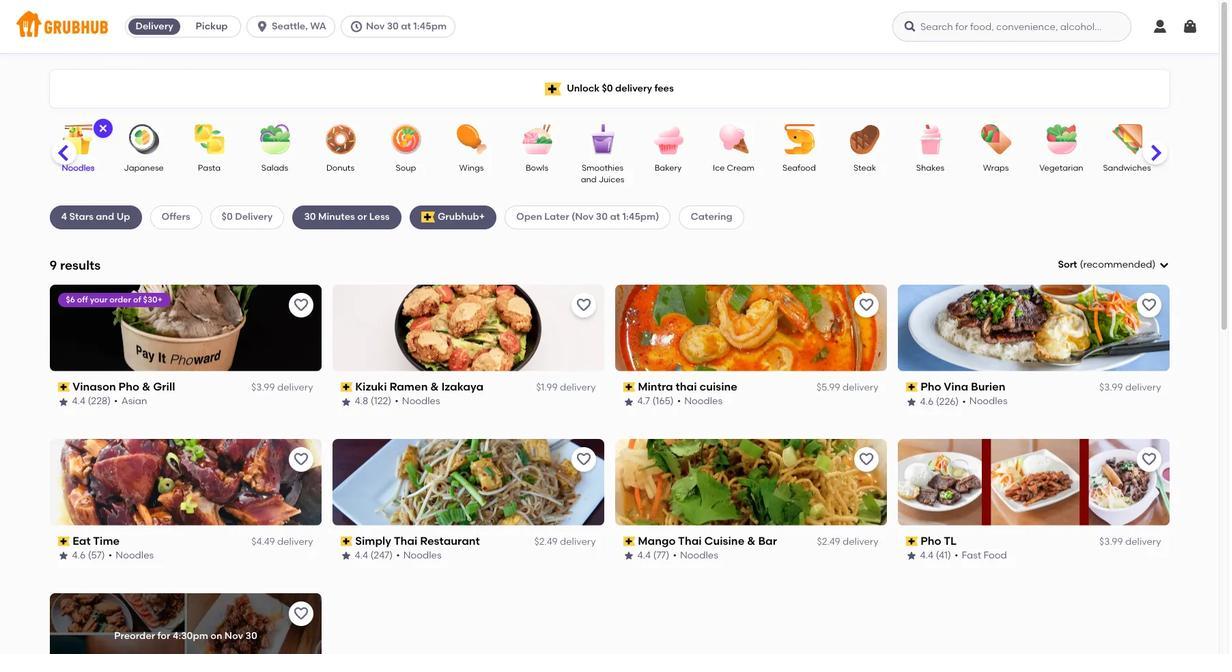 Task type: locate. For each thing, give the bounding box(es) containing it.
noodles for cuisine
[[680, 550, 719, 562]]

• asian
[[114, 396, 147, 407]]

shakes image
[[907, 124, 955, 154]]

vinason
[[73, 380, 116, 393]]

bakery
[[655, 163, 682, 173]]

save this restaurant button for pho tl
[[1137, 447, 1162, 472]]

cream
[[727, 163, 755, 173]]

star icon image for pho vina burien
[[906, 397, 917, 408]]

save this restaurant button for simply thai restaurant
[[571, 447, 596, 472]]

1 horizontal spatial grubhub plus flag logo image
[[545, 82, 562, 95]]

$0 delivery
[[222, 211, 273, 223]]

delivery for simply thai restaurant
[[560, 536, 596, 548]]

$2.49 for simply thai restaurant
[[535, 536, 558, 548]]

noodles down cuisine
[[685, 396, 723, 407]]

subscription pass image left vina
[[906, 383, 918, 392]]

(165)
[[653, 396, 674, 407]]

4.4 left "(228)"
[[72, 396, 85, 407]]

pho for pho vina burien
[[921, 380, 942, 393]]

at left 1:45pm
[[401, 20, 411, 32]]

1 horizontal spatial delivery
[[235, 211, 273, 223]]

ramen
[[390, 380, 428, 393]]

$2.49 delivery
[[535, 536, 596, 548], [817, 536, 879, 548]]

seattle, wa
[[272, 20, 327, 32]]

0 vertical spatial 4.6
[[921, 396, 934, 407]]

• down vinason pho & grill
[[114, 396, 118, 407]]

• right (57)
[[109, 550, 112, 562]]

• right (77)
[[673, 550, 677, 562]]

smoothies and juices image
[[579, 124, 627, 154]]

delivery down "salads"
[[235, 211, 273, 223]]

1 thai from the left
[[394, 535, 418, 548]]

0 horizontal spatial grubhub plus flag logo image
[[421, 212, 435, 223]]

• down the pho vina burien
[[963, 396, 967, 407]]

4.4 for pho tl
[[921, 550, 934, 562]]

pho for pho tl
[[921, 535, 942, 548]]

4.4 left (41)
[[921, 550, 934, 562]]

• noodles down time at the bottom left of page
[[109, 550, 154, 562]]

1 horizontal spatial thai
[[678, 535, 702, 548]]

preorder
[[114, 630, 155, 642]]

1 vertical spatial at
[[610, 211, 620, 223]]

& for grill
[[142, 380, 150, 393]]

svg image inside seattle, wa button
[[256, 20, 269, 33]]

• for simply thai restaurant
[[396, 550, 400, 562]]

1 horizontal spatial &
[[431, 380, 439, 393]]

&
[[142, 380, 150, 393], [431, 380, 439, 393], [747, 535, 756, 548]]

2 $2.49 from the left
[[817, 536, 841, 548]]

noodles for &
[[402, 396, 440, 407]]

star icon image left 4.6 (57)
[[58, 551, 69, 562]]

$2.49 for mango thai cuisine & bar
[[817, 536, 841, 548]]

save this restaurant image
[[576, 297, 592, 313], [858, 297, 875, 313], [1141, 297, 1158, 313], [858, 451, 875, 468], [293, 606, 309, 622]]

$2.49
[[535, 536, 558, 548], [817, 536, 841, 548]]

subscription pass image for vinason pho & grill
[[58, 383, 70, 392]]

$0 right unlock
[[602, 83, 613, 94]]

4.8 (122)
[[355, 396, 392, 407]]

(41)
[[936, 550, 952, 562]]

1 horizontal spatial $2.49 delivery
[[817, 536, 879, 548]]

noodles down "kizuki ramen & izakaya"
[[402, 396, 440, 407]]

subscription pass image for mintra thai cuisine
[[623, 383, 635, 392]]

0 vertical spatial and
[[581, 175, 597, 185]]

& left bar
[[747, 535, 756, 548]]

• for vinason pho & grill
[[114, 396, 118, 407]]

0 horizontal spatial delivery
[[136, 20, 173, 32]]

vinason pho & grill
[[73, 380, 175, 393]]

food
[[984, 550, 1007, 562]]

simply thai restaurant
[[355, 535, 480, 548]]

• noodles down 'mintra thai cuisine'
[[677, 396, 723, 407]]

4.6 for pho vina burien
[[921, 396, 934, 407]]

$3.99 delivery for &
[[251, 382, 313, 394]]

$30+
[[143, 295, 162, 305]]

• noodles down simply thai restaurant
[[396, 550, 442, 562]]

(77)
[[653, 550, 670, 562]]

subscription pass image for eat time
[[58, 537, 70, 546]]

shakes
[[917, 163, 945, 173]]

nov
[[366, 20, 385, 32], [224, 630, 243, 642]]

• for mintra thai cuisine
[[677, 396, 681, 407]]

1 vertical spatial and
[[96, 211, 114, 223]]

• for mango thai cuisine & bar
[[673, 550, 677, 562]]

0 horizontal spatial &
[[142, 380, 150, 393]]

• fast food
[[955, 550, 1007, 562]]

4.6 down eat
[[72, 550, 86, 562]]

noodles image
[[54, 124, 102, 154]]

0 horizontal spatial $2.49
[[535, 536, 558, 548]]

30
[[387, 20, 399, 32], [304, 211, 316, 223], [596, 211, 608, 223], [245, 630, 257, 642]]

1 $2.49 from the left
[[535, 536, 558, 548]]

• right (165)
[[677, 396, 681, 407]]

•
[[114, 396, 118, 407], [395, 396, 399, 407], [677, 396, 681, 407], [963, 396, 967, 407], [109, 550, 112, 562], [396, 550, 400, 562], [673, 550, 677, 562], [955, 550, 959, 562]]

$6 off your order of $30+
[[66, 295, 162, 305]]

salads image
[[251, 124, 299, 154]]

0 horizontal spatial at
[[401, 20, 411, 32]]

0 horizontal spatial 4.6
[[72, 550, 86, 562]]

delivery for kizuki ramen & izakaya
[[560, 382, 596, 394]]

1 vertical spatial 4.6
[[72, 550, 86, 562]]

noodles for cuisine
[[685, 396, 723, 407]]

vegetarian
[[1040, 163, 1084, 173]]

star icon image left 4.8
[[341, 397, 351, 408]]

nov left 1:45pm
[[366, 20, 385, 32]]

star icon image left 4.4 (228)
[[58, 397, 69, 408]]

for
[[157, 630, 170, 642]]

star icon image left 4.4 (77) at the right of page
[[623, 551, 634, 562]]

1 horizontal spatial at
[[610, 211, 620, 223]]

pho up 4.4 (41)
[[921, 535, 942, 548]]

• right (41)
[[955, 550, 959, 562]]

at left 1:45pm)
[[610, 211, 620, 223]]

grubhub plus flag logo image left grubhub+
[[421, 212, 435, 223]]

noodles down mango thai cuisine & bar
[[680, 550, 719, 562]]

4.6
[[921, 396, 934, 407], [72, 550, 86, 562]]

0 horizontal spatial nov
[[224, 630, 243, 642]]

1 vertical spatial grubhub plus flag logo image
[[421, 212, 435, 223]]

30 minutes or less
[[304, 211, 390, 223]]

vegetarian image
[[1038, 124, 1086, 154]]

1 horizontal spatial and
[[581, 175, 597, 185]]

subscription pass image left mango
[[623, 537, 635, 546]]

subscription pass image for simply thai restaurant
[[341, 537, 353, 546]]

thai right simply
[[394, 535, 418, 548]]

• for pho vina burien
[[963, 396, 967, 407]]

4.4 down simply
[[355, 550, 368, 562]]

$1.99 delivery
[[536, 382, 596, 394]]

and left up
[[96, 211, 114, 223]]

open
[[517, 211, 542, 223]]

mintra thai cuisine
[[638, 380, 738, 393]]

catering
[[691, 211, 733, 223]]

subscription pass image for pho vina burien
[[906, 383, 918, 392]]

restaurant
[[420, 535, 480, 548]]

subscription pass image left kizuki
[[341, 383, 353, 392]]

svg image inside field
[[1159, 260, 1170, 271]]

4.6 left the (226)
[[921, 396, 934, 407]]

pho up • asian
[[119, 380, 139, 393]]

& right the ramen
[[431, 380, 439, 393]]

grubhub plus flag logo image left unlock
[[545, 82, 562, 95]]

izakaya
[[442, 380, 484, 393]]

4.4 (247)
[[355, 550, 393, 562]]

mintra thai cuisine logo image
[[615, 285, 887, 371]]

svg image
[[1183, 18, 1199, 35], [256, 20, 269, 33], [350, 20, 363, 33], [1159, 260, 1170, 271]]

at
[[401, 20, 411, 32], [610, 211, 620, 223]]

minutes
[[318, 211, 355, 223]]

grubhub plus flag logo image
[[545, 82, 562, 95], [421, 212, 435, 223]]

thai
[[394, 535, 418, 548], [678, 535, 702, 548]]

subscription pass image left the vinason
[[58, 383, 70, 392]]

$3.99 delivery
[[251, 382, 313, 394], [1100, 382, 1162, 394], [1100, 536, 1162, 548]]

2 thai from the left
[[678, 535, 702, 548]]

delivery button
[[126, 16, 183, 38]]

• right '(122)'
[[395, 396, 399, 407]]

star icon image left 4.4 (41)
[[906, 551, 917, 562]]

noodles down simply thai restaurant
[[404, 550, 442, 562]]

$0
[[602, 83, 613, 94], [222, 211, 233, 223]]

4.4
[[72, 396, 85, 407], [355, 550, 368, 562], [638, 550, 651, 562], [921, 550, 934, 562]]

$3.99 delivery for burien
[[1100, 382, 1162, 394]]

delivery for mintra thai cuisine
[[843, 382, 879, 394]]

subscription pass image left eat
[[58, 537, 70, 546]]

0 vertical spatial $0
[[602, 83, 613, 94]]

delivery for eat time
[[277, 536, 313, 548]]

mango
[[638, 535, 676, 548]]

delivery left pickup
[[136, 20, 173, 32]]

1 horizontal spatial $2.49
[[817, 536, 841, 548]]

0 horizontal spatial $0
[[222, 211, 233, 223]]

later
[[545, 211, 569, 223]]

None field
[[1058, 258, 1170, 272]]

save this restaurant image for simply thai restaurant
[[576, 451, 592, 468]]

delivery
[[615, 83, 652, 94], [277, 382, 313, 394], [560, 382, 596, 394], [843, 382, 879, 394], [1126, 382, 1162, 394], [277, 536, 313, 548], [560, 536, 596, 548], [843, 536, 879, 548], [1126, 536, 1162, 548]]

noodles for burien
[[970, 396, 1008, 407]]

subscription pass image for kizuki ramen & izakaya
[[341, 383, 353, 392]]

pho
[[119, 380, 139, 393], [921, 380, 942, 393], [921, 535, 942, 548]]

4.7 (165)
[[638, 396, 674, 407]]

cuisine
[[705, 535, 745, 548]]

0 vertical spatial delivery
[[136, 20, 173, 32]]

grubhub plus flag logo image for grubhub+
[[421, 212, 435, 223]]

eat time logo image
[[50, 439, 321, 526]]

vinason pho & grill logo image
[[50, 285, 321, 371]]

0 vertical spatial grubhub plus flag logo image
[[545, 82, 562, 95]]

mango thai cuisine & bar logo image
[[615, 439, 887, 526]]

subscription pass image left pho tl
[[906, 537, 918, 546]]

& left grill
[[142, 380, 150, 393]]

subscription pass image
[[623, 383, 635, 392], [58, 537, 70, 546], [623, 537, 635, 546], [906, 537, 918, 546]]

30 left 1:45pm
[[387, 20, 399, 32]]

• for kizuki ramen & izakaya
[[395, 396, 399, 407]]

4 stars and up
[[61, 211, 130, 223]]

1 vertical spatial nov
[[224, 630, 243, 642]]

(nov
[[572, 211, 594, 223]]

star icon image left 4.4 (247)
[[341, 551, 351, 562]]

seafood
[[783, 163, 816, 173]]

$3.99
[[251, 382, 275, 394], [1100, 382, 1124, 394], [1100, 536, 1124, 548]]

30 right (nov
[[596, 211, 608, 223]]

svg image
[[1152, 18, 1169, 35], [904, 20, 917, 33], [97, 123, 108, 134]]

noodles
[[62, 163, 95, 173], [402, 396, 440, 407], [685, 396, 723, 407], [970, 396, 1008, 407], [116, 550, 154, 562], [404, 550, 442, 562], [680, 550, 719, 562]]

0 horizontal spatial $2.49 delivery
[[535, 536, 596, 548]]

nov right on
[[224, 630, 243, 642]]

wraps image
[[972, 124, 1020, 154]]

star icon image for kizuki ramen & izakaya
[[341, 397, 351, 408]]

• noodles for mintra
[[677, 396, 723, 407]]

and down smoothies
[[581, 175, 597, 185]]

noodles down "burien"
[[970, 396, 1008, 407]]

subscription pass image left simply
[[341, 537, 353, 546]]

star icon image for mintra thai cuisine
[[623, 397, 634, 408]]

1 horizontal spatial 4.6
[[921, 396, 934, 407]]

30 right on
[[245, 630, 257, 642]]

seafood image
[[776, 124, 824, 154]]

vina
[[944, 380, 969, 393]]

4.4 left (77)
[[638, 550, 651, 562]]

4
[[61, 211, 67, 223]]

• noodles down mango thai cuisine & bar
[[673, 550, 719, 562]]

pho up 4.6 (226)
[[921, 380, 942, 393]]

1 $2.49 delivery from the left
[[535, 536, 596, 548]]

nov inside button
[[366, 20, 385, 32]]

star icon image left 4.7 in the bottom right of the page
[[623, 397, 634, 408]]

noodles down 'noodles' image
[[62, 163, 95, 173]]

• for eat time
[[109, 550, 112, 562]]

• noodles down "kizuki ramen & izakaya"
[[395, 396, 440, 407]]

save this restaurant image for mango thai cuisine & bar
[[858, 451, 875, 468]]

delivery
[[136, 20, 173, 32], [235, 211, 273, 223]]

0 horizontal spatial thai
[[394, 535, 418, 548]]

offers
[[162, 211, 190, 223]]

save this restaurant image for pho tl
[[1141, 451, 1158, 468]]

thai for simply
[[394, 535, 418, 548]]

less
[[369, 211, 390, 223]]

subscription pass image left mintra
[[623, 383, 635, 392]]

subscription pass image
[[58, 383, 70, 392], [341, 383, 353, 392], [906, 383, 918, 392], [341, 537, 353, 546]]

• noodles for simply
[[396, 550, 442, 562]]

• right (247)
[[396, 550, 400, 562]]

and inside smoothies and juices
[[581, 175, 597, 185]]

thai right mango
[[678, 535, 702, 548]]

0 vertical spatial nov
[[366, 20, 385, 32]]

• noodles down "burien"
[[963, 396, 1008, 407]]

1 horizontal spatial nov
[[366, 20, 385, 32]]

4.4 for simply thai restaurant
[[355, 550, 368, 562]]

2 $2.49 delivery from the left
[[817, 536, 879, 548]]

star icon image left 4.6 (226)
[[906, 397, 917, 408]]

save this restaurant image
[[293, 297, 309, 313], [293, 451, 309, 468], [576, 451, 592, 468], [1141, 451, 1158, 468]]

star icon image
[[58, 397, 69, 408], [341, 397, 351, 408], [623, 397, 634, 408], [906, 397, 917, 408], [58, 551, 69, 562], [341, 551, 351, 562], [623, 551, 634, 562], [906, 551, 917, 562]]

bakery image
[[645, 124, 692, 154]]

0 vertical spatial at
[[401, 20, 411, 32]]

Search for food, convenience, alcohol... search field
[[893, 12, 1132, 42]]

pasta image
[[185, 124, 233, 154]]

$0 right offers
[[222, 211, 233, 223]]



Task type: describe. For each thing, give the bounding box(es) containing it.
$2.49 delivery for mango thai cuisine & bar
[[817, 536, 879, 548]]

pho tl logo image
[[898, 439, 1170, 526]]

mango thai cuisine & bar
[[638, 535, 777, 548]]

tl
[[944, 535, 957, 548]]

save this restaurant button for pho vina burien
[[1137, 293, 1162, 318]]

ice cream
[[713, 163, 755, 173]]

0 horizontal spatial and
[[96, 211, 114, 223]]

4.7
[[638, 396, 650, 407]]

star icon image for mango thai cuisine & bar
[[623, 551, 634, 562]]

ice
[[713, 163, 725, 173]]

4.6 for eat time
[[72, 550, 86, 562]]

1 vertical spatial $0
[[222, 211, 233, 223]]

eat
[[73, 535, 91, 548]]

of
[[133, 295, 141, 305]]

$4.49 delivery
[[252, 536, 313, 548]]

save this restaurant image for pho vina burien
[[1141, 297, 1158, 313]]

wings image
[[448, 124, 496, 154]]

• noodles for eat
[[109, 550, 154, 562]]

30 left minutes
[[304, 211, 316, 223]]

nov 30 at 1:45pm button
[[341, 16, 461, 38]]

pickup button
[[183, 16, 241, 38]]

stars
[[69, 211, 94, 223]]

unlock
[[567, 83, 600, 94]]

on
[[210, 630, 222, 642]]

1 horizontal spatial svg image
[[904, 20, 917, 33]]

(228)
[[88, 396, 111, 407]]

4:30pm
[[172, 630, 208, 642]]

save this restaurant button for kizuki ramen & izakaya
[[571, 293, 596, 318]]

4.4 (41)
[[921, 550, 952, 562]]

fast
[[962, 550, 982, 562]]

save this restaurant image for mintra thai cuisine
[[858, 297, 875, 313]]

(226)
[[936, 396, 959, 407]]

1:45pm)
[[623, 211, 660, 223]]

4.4 (228)
[[72, 396, 111, 407]]

nov 30 at 1:45pm
[[366, 20, 447, 32]]

svg image inside the nov 30 at 1:45pm button
[[350, 20, 363, 33]]

30 inside button
[[387, 20, 399, 32]]

your
[[90, 295, 108, 305]]

unlock $0 delivery fees
[[567, 83, 674, 94]]

$5.99
[[817, 382, 841, 394]]

0 horizontal spatial svg image
[[97, 123, 108, 134]]

bowls image
[[513, 124, 561, 154]]

star icon image for pho tl
[[906, 551, 917, 562]]

1 vertical spatial delivery
[[235, 211, 273, 223]]

burien
[[971, 380, 1006, 393]]

subscription pass image for mango thai cuisine & bar
[[623, 537, 635, 546]]

grubhub plus flag logo image for unlock $0 delivery fees
[[545, 82, 562, 95]]

kizuki ramen & izakaya logo image
[[332, 285, 604, 371]]

grill
[[153, 380, 175, 393]]

subscription pass image for pho tl
[[906, 537, 918, 546]]

simply thai restaurant logo image
[[332, 439, 604, 526]]

& for izakaya
[[431, 380, 439, 393]]

sandwiches
[[1104, 163, 1151, 173]]

bar
[[759, 535, 777, 548]]

$4.49
[[252, 536, 275, 548]]

or
[[357, 211, 367, 223]]

thai
[[676, 380, 697, 393]]

)
[[1153, 259, 1156, 271]]

donuts
[[327, 163, 355, 173]]

2 horizontal spatial &
[[747, 535, 756, 548]]

delivery for mango thai cuisine & bar
[[843, 536, 879, 548]]

$2.49 delivery for simply thai restaurant
[[535, 536, 596, 548]]

noodles for restaurant
[[404, 550, 442, 562]]

smoothies
[[582, 163, 624, 173]]

1 horizontal spatial $0
[[602, 83, 613, 94]]

cuisine
[[700, 380, 738, 393]]

delivery for vinason pho & grill
[[277, 382, 313, 394]]

kizuki
[[355, 380, 387, 393]]

grubhub+
[[438, 211, 485, 223]]

save this restaurant button for mintra thai cuisine
[[854, 293, 879, 318]]

(247)
[[371, 550, 393, 562]]

2 horizontal spatial svg image
[[1152, 18, 1169, 35]]

4.4 for vinason pho & grill
[[72, 396, 85, 407]]

japanese image
[[120, 124, 168, 154]]

• noodles for kizuki
[[395, 396, 440, 407]]

thai for mango
[[678, 535, 702, 548]]

bowls
[[526, 163, 549, 173]]

• noodles for pho
[[963, 396, 1008, 407]]

open later (nov 30 at 1:45pm)
[[517, 211, 660, 223]]

(
[[1080, 259, 1084, 271]]

mintra
[[638, 380, 673, 393]]

donuts image
[[317, 124, 364, 154]]

$5.99 delivery
[[817, 382, 879, 394]]

4.6 (57)
[[72, 550, 105, 562]]

pho vina burien logo image
[[898, 285, 1170, 371]]

main navigation navigation
[[0, 0, 1219, 53]]

• for pho tl
[[955, 550, 959, 562]]

wa
[[310, 20, 327, 32]]

delivery for pho vina burien
[[1126, 382, 1162, 394]]

star icon image for vinason pho & grill
[[58, 397, 69, 408]]

(57)
[[88, 550, 105, 562]]

asian
[[121, 396, 147, 407]]

save this restaurant image for eat time
[[293, 451, 309, 468]]

save this restaurant image for kizuki ramen & izakaya
[[576, 297, 592, 313]]

up
[[117, 211, 130, 223]]

simply
[[355, 535, 392, 548]]

steak image
[[841, 124, 889, 154]]

4.4 for mango thai cuisine & bar
[[638, 550, 651, 562]]

save this restaurant button for eat time
[[289, 447, 313, 472]]

4.8
[[355, 396, 368, 407]]

$6
[[66, 295, 75, 305]]

wraps
[[983, 163, 1009, 173]]

preorder for 4:30pm on nov 30
[[114, 630, 257, 642]]

4.4 (77)
[[638, 550, 670, 562]]

noodles down time at the bottom left of page
[[116, 550, 154, 562]]

sandwiches image
[[1104, 124, 1151, 154]]

9 results
[[50, 257, 101, 273]]

results
[[60, 257, 101, 273]]

time
[[93, 535, 120, 548]]

(122)
[[371, 396, 392, 407]]

pho vina burien
[[921, 380, 1006, 393]]

steak
[[854, 163, 877, 173]]

wings
[[459, 163, 484, 173]]

$1.99
[[536, 382, 558, 394]]

eat time
[[73, 535, 120, 548]]

salads
[[262, 163, 288, 173]]

ice cream image
[[710, 124, 758, 154]]

seattle,
[[272, 20, 308, 32]]

soup
[[396, 163, 416, 173]]

star icon image for eat time
[[58, 551, 69, 562]]

juices
[[599, 175, 625, 185]]

save this restaurant button for mango thai cuisine & bar
[[854, 447, 879, 472]]

1:45pm
[[414, 20, 447, 32]]

seattle, wa button
[[247, 16, 341, 38]]

off
[[77, 295, 88, 305]]

$3.99 for burien
[[1100, 382, 1124, 394]]

sort
[[1058, 259, 1078, 271]]

japanese
[[124, 163, 164, 173]]

fees
[[655, 83, 674, 94]]

none field containing sort
[[1058, 258, 1170, 272]]

at inside button
[[401, 20, 411, 32]]

recommended
[[1084, 259, 1153, 271]]

delivery inside button
[[136, 20, 173, 32]]

sort ( recommended )
[[1058, 259, 1156, 271]]

pho tl
[[921, 535, 957, 548]]

$3.99 for &
[[251, 382, 275, 394]]

star icon image for simply thai restaurant
[[341, 551, 351, 562]]

• noodles for mango
[[673, 550, 719, 562]]

delivery for pho tl
[[1126, 536, 1162, 548]]

soup image
[[382, 124, 430, 154]]



Task type: vqa. For each thing, say whether or not it's contained in the screenshot.
the 4.4 (247) at the bottom left
yes



